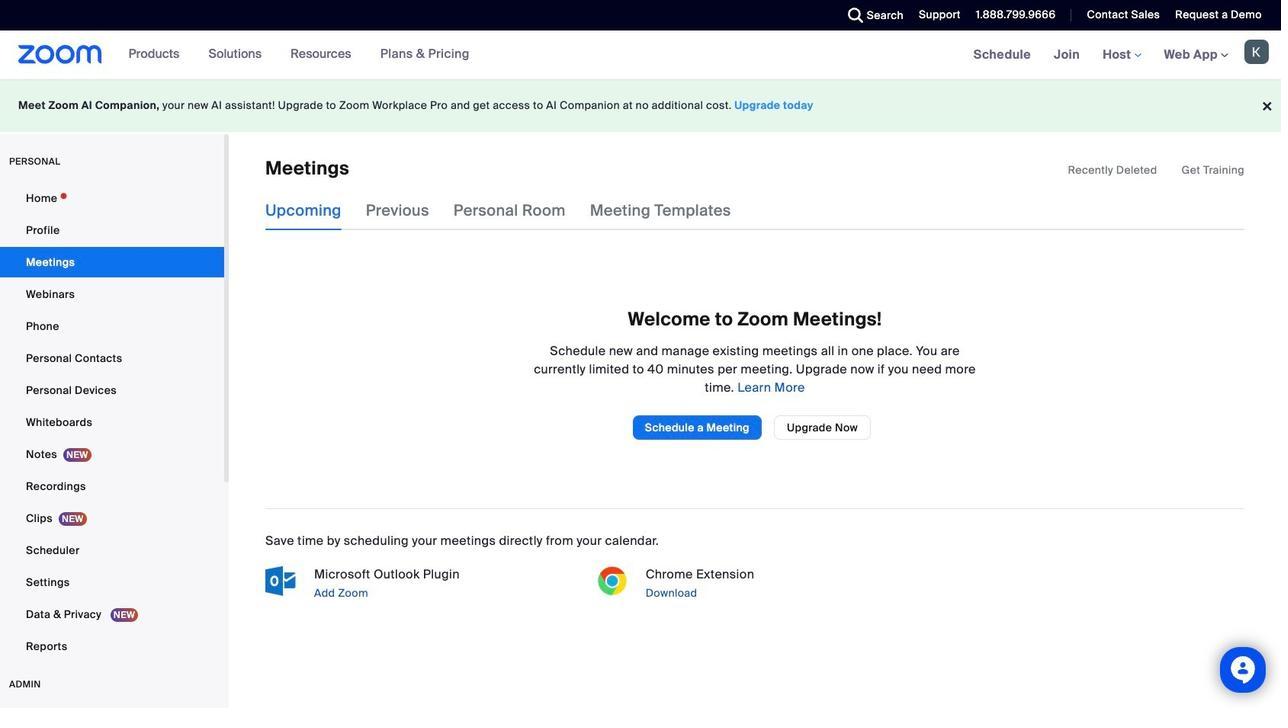 Task type: vqa. For each thing, say whether or not it's contained in the screenshot.
the meetings navigation at right top
yes



Task type: locate. For each thing, give the bounding box(es) containing it.
footer
[[0, 79, 1282, 132]]

profile picture image
[[1245, 40, 1269, 64]]

meetings navigation
[[963, 31, 1282, 80]]

application
[[1068, 163, 1245, 178]]

tabs of meeting tab list
[[265, 191, 756, 231]]

banner
[[0, 31, 1282, 80]]



Task type: describe. For each thing, give the bounding box(es) containing it.
personal menu menu
[[0, 183, 224, 664]]

product information navigation
[[117, 31, 481, 79]]

zoom logo image
[[18, 45, 102, 64]]



